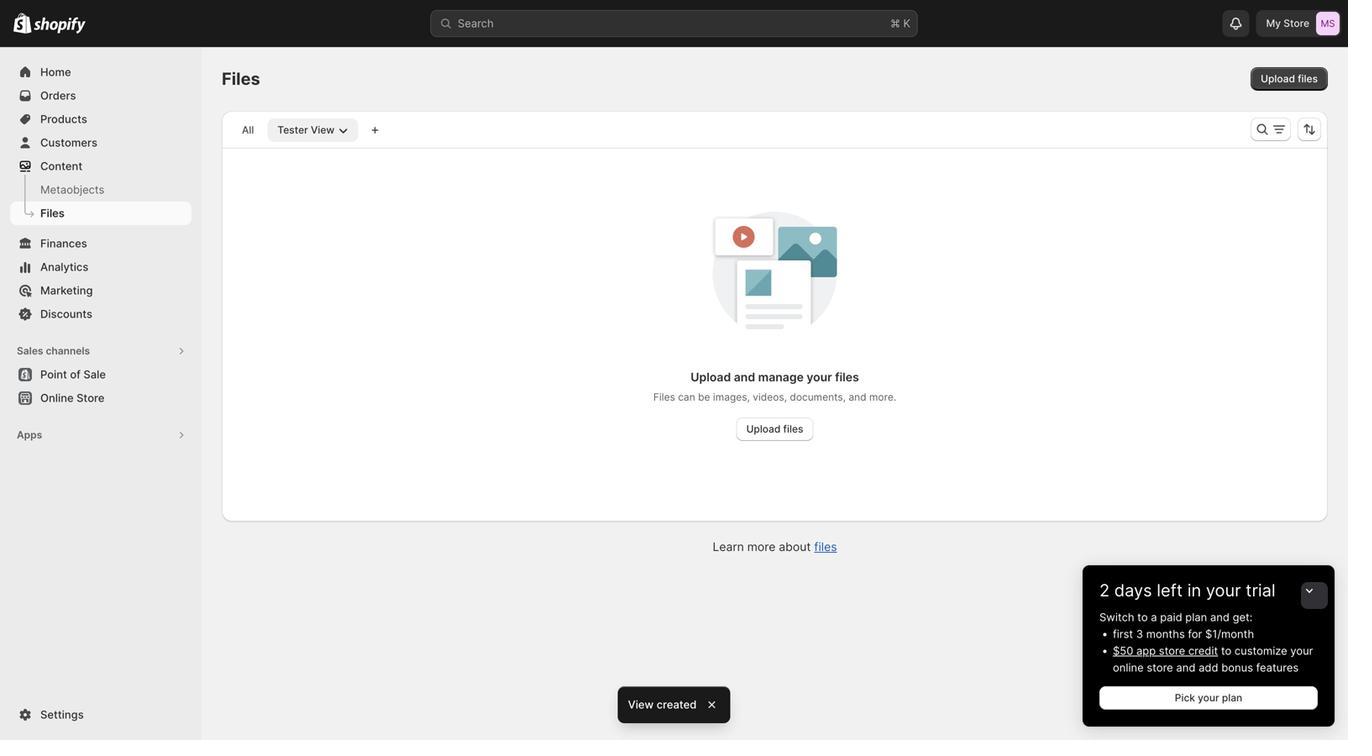 Task type: vqa. For each thing, say whether or not it's contained in the screenshot.
text box on the top
no



Task type: describe. For each thing, give the bounding box(es) containing it.
my
[[1267, 17, 1282, 29]]

$50
[[1113, 645, 1134, 658]]

files inside files link
[[40, 207, 65, 220]]

files link
[[10, 202, 192, 225]]

can
[[678, 391, 696, 403]]

view created
[[628, 698, 697, 711]]

0 horizontal spatial plan
[[1186, 611, 1208, 624]]

and up images,
[[734, 370, 756, 384]]

more
[[748, 540, 776, 554]]

sales
[[17, 345, 43, 357]]

analytics link
[[10, 255, 192, 279]]

files down the files can be images, videos, documents, and more.
[[784, 423, 804, 435]]

customize
[[1235, 645, 1288, 658]]

more.
[[870, 391, 897, 403]]

switch to a paid plan and get:
[[1100, 611, 1253, 624]]

to inside to customize your online store and add bonus features
[[1222, 645, 1232, 658]]

pick
[[1175, 692, 1196, 704]]

settings
[[40, 708, 84, 721]]

tester view
[[278, 124, 335, 136]]

and inside to customize your online store and add bonus features
[[1177, 661, 1196, 674]]

products link
[[10, 108, 192, 131]]

3
[[1137, 628, 1144, 641]]

2 horizontal spatial files
[[654, 391, 676, 403]]

my store image
[[1317, 12, 1340, 35]]

get:
[[1233, 611, 1253, 624]]

orders link
[[10, 84, 192, 108]]

1 horizontal spatial files
[[222, 68, 260, 89]]

months
[[1147, 628, 1186, 641]]

files link
[[815, 540, 837, 554]]

all
[[242, 124, 254, 136]]

home
[[40, 66, 71, 79]]

0 horizontal spatial upload
[[691, 370, 731, 384]]

first 3 months for $1/month
[[1113, 628, 1255, 641]]

1 horizontal spatial upload files button
[[1251, 67, 1329, 91]]

2
[[1100, 580, 1110, 601]]

1 horizontal spatial upload files
[[1261, 73, 1319, 85]]

apps button
[[10, 424, 192, 447]]

store inside to customize your online store and add bonus features
[[1147, 661, 1174, 674]]

store for my store
[[1284, 17, 1310, 29]]

your right the pick
[[1198, 692, 1220, 704]]

$50 app store credit
[[1113, 645, 1219, 658]]

and left more. at the bottom right
[[849, 391, 867, 403]]

files up documents,
[[835, 370, 859, 384]]

created
[[657, 698, 697, 711]]

store for online store
[[77, 392, 105, 405]]

point of sale button
[[0, 363, 202, 387]]

plan inside pick your plan link
[[1223, 692, 1243, 704]]

features
[[1257, 661, 1299, 674]]

add
[[1199, 661, 1219, 674]]

files can be images, videos, documents, and more.
[[654, 391, 897, 403]]

files down my store image
[[1298, 73, 1319, 85]]

online
[[1113, 661, 1144, 674]]

online store button
[[0, 387, 202, 410]]

bonus
[[1222, 661, 1254, 674]]

days
[[1115, 580, 1153, 601]]

0 vertical spatial store
[[1160, 645, 1186, 658]]

paid
[[1161, 611, 1183, 624]]

documents,
[[790, 391, 846, 403]]

home link
[[10, 61, 192, 84]]

online store
[[40, 392, 105, 405]]

your inside to customize your online store and add bonus features
[[1291, 645, 1314, 658]]

of
[[70, 368, 81, 381]]

point
[[40, 368, 67, 381]]

upload and manage your files
[[691, 370, 859, 384]]

apps
[[17, 429, 42, 441]]

about
[[779, 540, 811, 554]]



Task type: locate. For each thing, give the bounding box(es) containing it.
search
[[458, 17, 494, 30]]

$1/month
[[1206, 628, 1255, 641]]

point of sale link
[[10, 363, 192, 387]]

pick your plan
[[1175, 692, 1243, 704]]

upload files down the files can be images, videos, documents, and more.
[[747, 423, 804, 435]]

2 days left in your trial
[[1100, 580, 1276, 601]]

1 horizontal spatial upload
[[747, 423, 781, 435]]

images,
[[713, 391, 750, 403]]

content
[[40, 160, 82, 173]]

discounts
[[40, 308, 92, 321]]

1 vertical spatial to
[[1222, 645, 1232, 658]]

in
[[1188, 580, 1202, 601]]

customers link
[[10, 131, 192, 155]]

0 vertical spatial plan
[[1186, 611, 1208, 624]]

pick your plan link
[[1100, 687, 1318, 710]]

1 vertical spatial plan
[[1223, 692, 1243, 704]]

sale
[[84, 368, 106, 381]]

1 horizontal spatial plan
[[1223, 692, 1243, 704]]

my store
[[1267, 17, 1310, 29]]

upload files
[[1261, 73, 1319, 85], [747, 423, 804, 435]]

store down sale
[[77, 392, 105, 405]]

upload files button down my store
[[1251, 67, 1329, 91]]

and
[[734, 370, 756, 384], [849, 391, 867, 403], [1211, 611, 1230, 624], [1177, 661, 1196, 674]]

k
[[904, 17, 911, 30]]

discounts link
[[10, 303, 192, 326]]

tester
[[278, 124, 308, 136]]

0 vertical spatial store
[[1284, 17, 1310, 29]]

trial
[[1246, 580, 1276, 601]]

0 vertical spatial upload files
[[1261, 73, 1319, 85]]

upload up be at the bottom right of page
[[691, 370, 731, 384]]

finances link
[[10, 232, 192, 255]]

1 vertical spatial upload
[[691, 370, 731, 384]]

$50 app store credit link
[[1113, 645, 1219, 658]]

settings link
[[10, 703, 192, 727]]

marketing link
[[10, 279, 192, 303]]

view right tester
[[311, 124, 335, 136]]

to
[[1138, 611, 1148, 624], [1222, 645, 1232, 658]]

upload files button down the files can be images, videos, documents, and more.
[[737, 418, 814, 441]]

metaobjects link
[[10, 178, 192, 202]]

left
[[1157, 580, 1183, 601]]

0 vertical spatial files
[[222, 68, 260, 89]]

2 days left in your trial button
[[1083, 566, 1335, 601]]

to left a
[[1138, 611, 1148, 624]]

store right my
[[1284, 17, 1310, 29]]

1 horizontal spatial store
[[1284, 17, 1310, 29]]

store
[[1284, 17, 1310, 29], [77, 392, 105, 405]]

0 horizontal spatial upload files
[[747, 423, 804, 435]]

0 horizontal spatial shopify image
[[13, 13, 31, 33]]

marketing
[[40, 284, 93, 297]]

plan
[[1186, 611, 1208, 624], [1223, 692, 1243, 704]]

0 horizontal spatial files
[[40, 207, 65, 220]]

finances
[[40, 237, 87, 250]]

0 horizontal spatial upload files button
[[737, 418, 814, 441]]

first
[[1113, 628, 1134, 641]]

customers
[[40, 136, 97, 149]]

files right about
[[815, 540, 837, 554]]

metaobjects
[[40, 183, 104, 196]]

files left "can"
[[654, 391, 676, 403]]

and left add
[[1177, 661, 1196, 674]]

1 horizontal spatial to
[[1222, 645, 1232, 658]]

plan up for
[[1186, 611, 1208, 624]]

store down months at the right
[[1160, 645, 1186, 658]]

tab list
[[229, 118, 362, 142]]

and up the $1/month at the bottom right
[[1211, 611, 1230, 624]]

point of sale
[[40, 368, 106, 381]]

plan down the bonus
[[1223, 692, 1243, 704]]

products
[[40, 113, 87, 126]]

files up all
[[222, 68, 260, 89]]

your right the in
[[1207, 580, 1242, 601]]

videos,
[[753, 391, 787, 403]]

content link
[[10, 155, 192, 178]]

⌘ k
[[891, 17, 911, 30]]

online store link
[[10, 387, 192, 410]]

channels
[[46, 345, 90, 357]]

learn more about files
[[713, 540, 837, 554]]

0 horizontal spatial store
[[77, 392, 105, 405]]

tab list containing all
[[229, 118, 362, 142]]

1 vertical spatial store
[[77, 392, 105, 405]]

0 vertical spatial view
[[311, 124, 335, 136]]

1 vertical spatial upload files button
[[737, 418, 814, 441]]

1 horizontal spatial view
[[628, 698, 654, 711]]

to down the $1/month at the bottom right
[[1222, 645, 1232, 658]]

1 vertical spatial view
[[628, 698, 654, 711]]

your up 'features'
[[1291, 645, 1314, 658]]

be
[[698, 391, 711, 403]]

switch
[[1100, 611, 1135, 624]]

orders
[[40, 89, 76, 102]]

upload down videos,
[[747, 423, 781, 435]]

view inside 'dropdown button'
[[311, 124, 335, 136]]

0 horizontal spatial view
[[311, 124, 335, 136]]

your inside dropdown button
[[1207, 580, 1242, 601]]

0 horizontal spatial to
[[1138, 611, 1148, 624]]

1 vertical spatial upload files
[[747, 423, 804, 435]]

0 vertical spatial upload
[[1261, 73, 1296, 85]]

2 vertical spatial files
[[654, 391, 676, 403]]

2 days left in your trial element
[[1083, 609, 1335, 727]]

to customize your online store and add bonus features
[[1113, 645, 1314, 674]]

your
[[807, 370, 833, 384], [1207, 580, 1242, 601], [1291, 645, 1314, 658], [1198, 692, 1220, 704]]

1 horizontal spatial shopify image
[[34, 17, 86, 34]]

a
[[1151, 611, 1158, 624]]

credit
[[1189, 645, 1219, 658]]

analytics
[[40, 261, 88, 274]]

2 horizontal spatial upload
[[1261, 73, 1296, 85]]

store down $50 app store credit
[[1147, 661, 1174, 674]]

upload files button
[[1251, 67, 1329, 91], [737, 418, 814, 441]]

files
[[1298, 73, 1319, 85], [835, 370, 859, 384], [784, 423, 804, 435], [815, 540, 837, 554]]

files
[[222, 68, 260, 89], [40, 207, 65, 220], [654, 391, 676, 403]]

0 vertical spatial upload files button
[[1251, 67, 1329, 91]]

learn
[[713, 540, 744, 554]]

for
[[1189, 628, 1203, 641]]

app
[[1137, 645, 1156, 658]]

tester view button
[[268, 118, 358, 142]]

shopify image
[[13, 13, 31, 33], [34, 17, 86, 34]]

1 vertical spatial files
[[40, 207, 65, 220]]

online
[[40, 392, 74, 405]]

all link
[[232, 118, 264, 142]]

view
[[311, 124, 335, 136], [628, 698, 654, 711]]

1 vertical spatial store
[[1147, 661, 1174, 674]]

upload down my
[[1261, 73, 1296, 85]]

⌘
[[891, 17, 901, 30]]

sales channels button
[[10, 339, 192, 363]]

store inside button
[[77, 392, 105, 405]]

your up documents,
[[807, 370, 833, 384]]

files down metaobjects
[[40, 207, 65, 220]]

upload files down my store
[[1261, 73, 1319, 85]]

2 vertical spatial upload
[[747, 423, 781, 435]]

view left created on the bottom of the page
[[628, 698, 654, 711]]

0 vertical spatial to
[[1138, 611, 1148, 624]]

manage
[[759, 370, 804, 384]]

sales channels
[[17, 345, 90, 357]]



